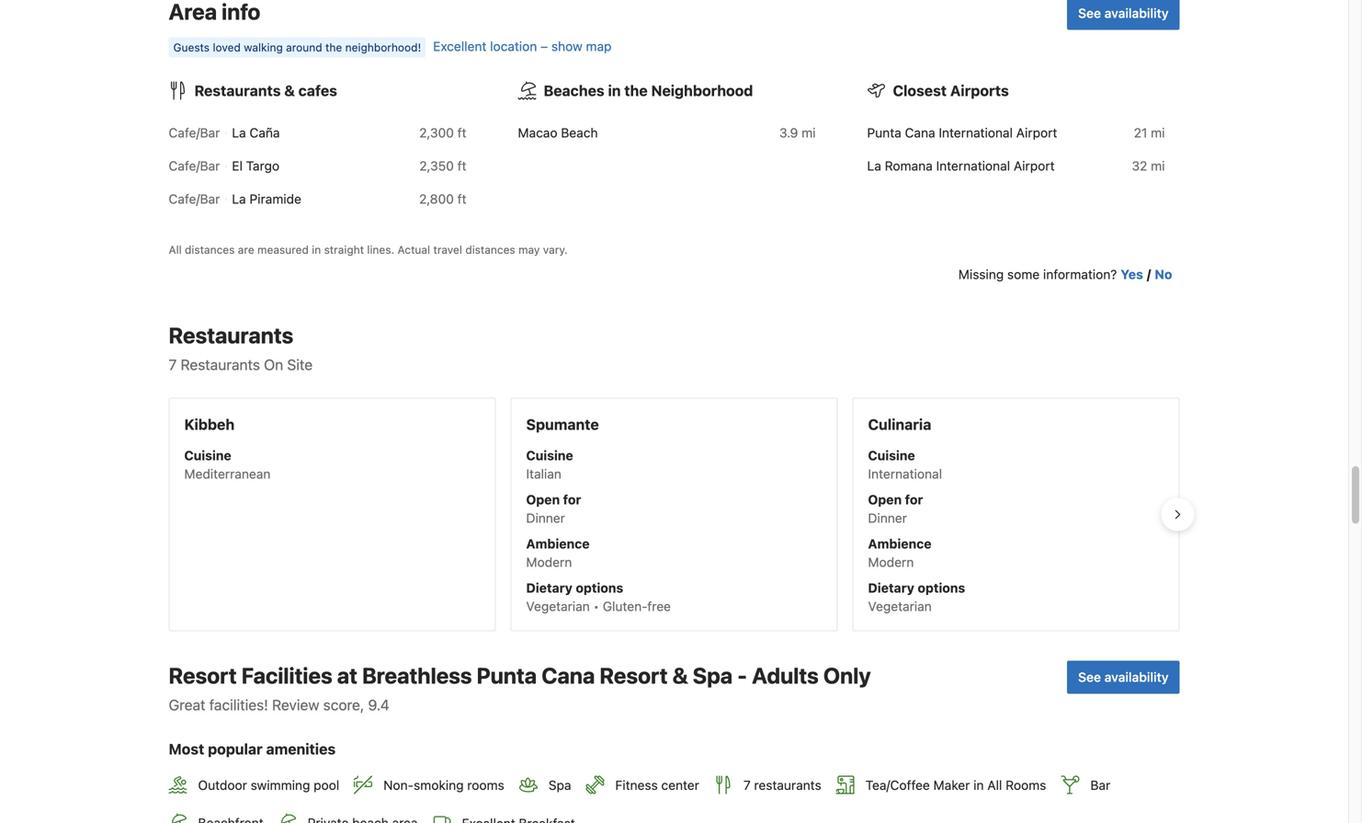 Task type: locate. For each thing, give the bounding box(es) containing it.
tea/coffee
[[866, 778, 931, 793]]

1 vertical spatial cana
[[542, 663, 595, 688]]

1 vertical spatial see
[[1079, 670, 1102, 685]]

1 vertical spatial availability
[[1105, 670, 1169, 685]]

0 vertical spatial international
[[939, 125, 1013, 140]]

1 horizontal spatial &
[[673, 663, 689, 688]]

1 horizontal spatial modern
[[869, 555, 914, 570]]

may
[[519, 243, 540, 256]]

2,800 ft
[[419, 191, 467, 207]]

1 horizontal spatial dietary
[[869, 580, 915, 596]]

open for dinner for spumante
[[527, 492, 582, 526]]

& inside resort facilities at breathless punta cana resort & spa - adults only great facilities! review score, 9.4
[[673, 663, 689, 688]]

2 dinner from the left
[[869, 511, 908, 526]]

airport
[[1017, 125, 1058, 140], [1014, 158, 1055, 173]]

2 vertical spatial restaurants
[[181, 356, 260, 373]]

1 vertical spatial see availability button
[[1068, 661, 1180, 694]]

cafe/bar left la caña
[[169, 125, 220, 140]]

dinner
[[527, 511, 566, 526], [869, 511, 908, 526]]

restaurants down loved
[[195, 82, 281, 99]]

dinner down cuisine international
[[869, 511, 908, 526]]

airport up la romana international airport
[[1017, 125, 1058, 140]]

all left are
[[169, 243, 182, 256]]

all distances are measured in straight lines. actual travel distances may vary.
[[169, 243, 568, 256]]

1 horizontal spatial 7
[[744, 778, 751, 793]]

1 horizontal spatial dinner
[[869, 511, 908, 526]]

ambience modern
[[527, 536, 590, 570], [869, 536, 932, 570]]

1 vertical spatial &
[[673, 663, 689, 688]]

0 vertical spatial see availability button
[[1068, 0, 1180, 30]]

2,300 ft
[[420, 125, 467, 140]]

0 horizontal spatial distances
[[185, 243, 235, 256]]

availability for first see availability button from the top
[[1105, 6, 1169, 21]]

0 vertical spatial the
[[326, 41, 342, 54]]

the
[[326, 41, 342, 54], [625, 82, 648, 99]]

piramide
[[250, 191, 302, 207]]

1 availability from the top
[[1105, 6, 1169, 21]]

la left caña
[[232, 125, 246, 140]]

1 horizontal spatial vegetarian
[[869, 599, 932, 614]]

2 ft from the top
[[458, 158, 467, 173]]

3.9 mi
[[780, 125, 816, 140]]

open for dinner down italian
[[527, 492, 582, 526]]

cuisine inside cuisine international
[[869, 448, 916, 463]]

restaurants up on
[[169, 322, 294, 348]]

1 horizontal spatial spa
[[693, 663, 733, 688]]

no
[[1155, 267, 1173, 282]]

2 cuisine from the left
[[527, 448, 574, 463]]

modern up the dietary options vegetarian • gluten-free
[[527, 555, 572, 570]]

2,350
[[420, 158, 454, 173]]

punta right breathless
[[477, 663, 537, 688]]

in
[[608, 82, 621, 99], [312, 243, 321, 256], [974, 778, 985, 793]]

spa left -
[[693, 663, 733, 688]]

international for romana
[[937, 158, 1011, 173]]

0 vertical spatial airport
[[1017, 125, 1058, 140]]

ft right 2,800
[[458, 191, 467, 207]]

vary.
[[543, 243, 568, 256]]

in left the straight
[[312, 243, 321, 256]]

the right the around
[[326, 41, 342, 54]]

2 distances from the left
[[466, 243, 516, 256]]

1 cuisine from the left
[[184, 448, 232, 463]]

2 open from the left
[[869, 492, 902, 507]]

2 cafe/bar from the top
[[169, 158, 220, 173]]

open down cuisine international
[[869, 492, 902, 507]]

punta up romana at the top of the page
[[868, 125, 902, 140]]

1 horizontal spatial cuisine
[[527, 448, 574, 463]]

2 for from the left
[[906, 492, 924, 507]]

vegetarian up only
[[869, 599, 932, 614]]

3.9
[[780, 125, 799, 140]]

0 horizontal spatial ambience modern
[[527, 536, 590, 570]]

0 horizontal spatial cana
[[542, 663, 595, 688]]

macao beach
[[518, 125, 598, 140]]

distances left are
[[185, 243, 235, 256]]

ambience modern for culinaria
[[869, 536, 932, 570]]

rooms
[[468, 778, 505, 793]]

cana inside resort facilities at breathless punta cana resort & spa - adults only great facilities! review score, 9.4
[[542, 663, 595, 688]]

beaches in the neighborhood
[[544, 82, 754, 99]]

7 inside restaurants 7 restaurants on site
[[169, 356, 177, 373]]

1 ambience from the left
[[527, 536, 590, 551]]

ft for 2,300 ft
[[458, 125, 467, 140]]

tea/coffee maker in all rooms
[[866, 778, 1047, 793]]

1 modern from the left
[[527, 555, 572, 570]]

la romana international airport
[[868, 158, 1055, 173]]

&
[[284, 82, 295, 99], [673, 663, 689, 688]]

cana up romana at the top of the page
[[906, 125, 936, 140]]

1 horizontal spatial open
[[869, 492, 902, 507]]

open down italian
[[527, 492, 560, 507]]

cafe/bar left el
[[169, 158, 220, 173]]

2 resort from the left
[[600, 663, 668, 688]]

la down el
[[232, 191, 246, 207]]

dinner for culinaria
[[869, 511, 908, 526]]

2 see availability from the top
[[1079, 670, 1169, 685]]

1 options from the left
[[576, 580, 624, 596]]

0 vertical spatial cafe/bar
[[169, 125, 220, 140]]

2 open for dinner from the left
[[869, 492, 924, 526]]

2 see from the top
[[1079, 670, 1102, 685]]

la for la romana international airport
[[868, 158, 882, 173]]

cuisine up italian
[[527, 448, 574, 463]]

vegetarian inside the dietary options vegetarian • gluten-free
[[527, 599, 590, 614]]

1 vertical spatial la
[[868, 158, 882, 173]]

show
[[552, 39, 583, 54]]

0 horizontal spatial ambience
[[527, 536, 590, 551]]

1 horizontal spatial punta
[[868, 125, 902, 140]]

ambience modern up dietary options vegetarian
[[869, 536, 932, 570]]

0 vertical spatial spa
[[693, 663, 733, 688]]

0 horizontal spatial resort
[[169, 663, 237, 688]]

breathless
[[362, 663, 472, 688]]

guests
[[173, 41, 210, 54]]

2 options from the left
[[918, 580, 966, 596]]

popular
[[208, 740, 263, 758]]

la left romana at the top of the page
[[868, 158, 882, 173]]

international down punta cana international airport at right
[[937, 158, 1011, 173]]

resort up great at the bottom left of the page
[[169, 663, 237, 688]]

& left -
[[673, 663, 689, 688]]

0 horizontal spatial dietary
[[527, 580, 573, 596]]

closest
[[893, 82, 947, 99]]

non-smoking rooms
[[384, 778, 505, 793]]

0 horizontal spatial 7
[[169, 356, 177, 373]]

2 vertical spatial ft
[[458, 191, 467, 207]]

0 vertical spatial see
[[1079, 6, 1102, 21]]

0 vertical spatial ft
[[458, 125, 467, 140]]

0 horizontal spatial dinner
[[527, 511, 566, 526]]

2 modern from the left
[[869, 555, 914, 570]]

fitness
[[616, 778, 658, 793]]

0 vertical spatial &
[[284, 82, 295, 99]]

1 horizontal spatial cana
[[906, 125, 936, 140]]

& left cafes
[[284, 82, 295, 99]]

cuisine for culinaria
[[869, 448, 916, 463]]

see availability button
[[1068, 0, 1180, 30], [1068, 661, 1180, 694]]

walking
[[244, 41, 283, 54]]

2 vertical spatial international
[[869, 466, 943, 482]]

dinner down italian
[[527, 511, 566, 526]]

0 vertical spatial cana
[[906, 125, 936, 140]]

for for spumante
[[563, 492, 582, 507]]

resort down gluten-
[[600, 663, 668, 688]]

options inside the dietary options vegetarian • gluten-free
[[576, 580, 624, 596]]

ft for 2,350 ft
[[458, 158, 467, 173]]

ambience up the dietary options vegetarian • gluten-free
[[527, 536, 590, 551]]

all
[[169, 243, 182, 256], [988, 778, 1003, 793]]

international up la romana international airport
[[939, 125, 1013, 140]]

restaurants left on
[[181, 356, 260, 373]]

0 vertical spatial restaurants
[[195, 82, 281, 99]]

2 availability from the top
[[1105, 670, 1169, 685]]

mi right 3.9 at the top right of the page
[[802, 125, 816, 140]]

cuisine up mediterranean
[[184, 448, 232, 463]]

1 for from the left
[[563, 492, 582, 507]]

vegetarian left "•"
[[527, 599, 590, 614]]

ft right 2,300
[[458, 125, 467, 140]]

0 horizontal spatial vegetarian
[[527, 599, 590, 614]]

are
[[238, 243, 254, 256]]

the right the beaches
[[625, 82, 648, 99]]

region containing kibbeh
[[154, 391, 1195, 639]]

restaurants for restaurants & cafes
[[195, 82, 281, 99]]

1 horizontal spatial for
[[906, 492, 924, 507]]

ambience for spumante
[[527, 536, 590, 551]]

0 vertical spatial punta
[[868, 125, 902, 140]]

vegetarian for spumante
[[527, 599, 590, 614]]

ambience
[[527, 536, 590, 551], [869, 536, 932, 551]]

mi for 21 mi
[[1152, 158, 1166, 173]]

1 vertical spatial restaurants
[[169, 322, 294, 348]]

0 vertical spatial in
[[608, 82, 621, 99]]

1 see from the top
[[1079, 6, 1102, 21]]

2 horizontal spatial cuisine
[[869, 448, 916, 463]]

for down cuisine italian
[[563, 492, 582, 507]]

0 horizontal spatial cuisine
[[184, 448, 232, 463]]

cafe/bar for la caña
[[169, 125, 220, 140]]

closest airports
[[893, 82, 1010, 99]]

ambience up dietary options vegetarian
[[869, 536, 932, 551]]

3 cafe/bar from the top
[[169, 191, 220, 207]]

ft right 2,350
[[458, 158, 467, 173]]

0 vertical spatial 7
[[169, 356, 177, 373]]

for
[[563, 492, 582, 507], [906, 492, 924, 507]]

la
[[232, 125, 246, 140], [868, 158, 882, 173], [232, 191, 246, 207]]

1 dinner from the left
[[527, 511, 566, 526]]

0 horizontal spatial options
[[576, 580, 624, 596]]

1 open from the left
[[527, 492, 560, 507]]

cuisine
[[184, 448, 232, 463], [527, 448, 574, 463], [869, 448, 916, 463]]

1 dietary from the left
[[527, 580, 573, 596]]

la for la caña
[[232, 125, 246, 140]]

1 horizontal spatial ambience
[[869, 536, 932, 551]]

options
[[576, 580, 624, 596], [918, 580, 966, 596]]

1 horizontal spatial distances
[[466, 243, 516, 256]]

7 restaurants
[[744, 778, 822, 793]]

0 horizontal spatial in
[[312, 243, 321, 256]]

2 ambience modern from the left
[[869, 536, 932, 570]]

restaurants
[[195, 82, 281, 99], [169, 322, 294, 348], [181, 356, 260, 373]]

1 vertical spatial all
[[988, 778, 1003, 793]]

1 vertical spatial spa
[[549, 778, 572, 793]]

1 vertical spatial airport
[[1014, 158, 1055, 173]]

mi right the "32"
[[1152, 158, 1166, 173]]

outdoor swimming pool
[[198, 778, 340, 793]]

0 horizontal spatial modern
[[527, 555, 572, 570]]

1 ambience modern from the left
[[527, 536, 590, 570]]

1 vertical spatial international
[[937, 158, 1011, 173]]

modern
[[527, 555, 572, 570], [869, 555, 914, 570]]

1 see availability button from the top
[[1068, 0, 1180, 30]]

0 vertical spatial availability
[[1105, 6, 1169, 21]]

2 vertical spatial cafe/bar
[[169, 191, 220, 207]]

1 horizontal spatial resort
[[600, 663, 668, 688]]

1 vertical spatial see availability
[[1079, 670, 1169, 685]]

beaches
[[544, 82, 605, 99]]

rooms
[[1006, 778, 1047, 793]]

el targo
[[232, 158, 280, 173]]

open for dinner down cuisine international
[[869, 492, 924, 526]]

cana down "•"
[[542, 663, 595, 688]]

dietary inside dietary options vegetarian
[[869, 580, 915, 596]]

vegetarian inside dietary options vegetarian
[[869, 599, 932, 614]]

1 horizontal spatial options
[[918, 580, 966, 596]]

1 open for dinner from the left
[[527, 492, 582, 526]]

at
[[337, 663, 358, 688]]

dietary
[[527, 580, 573, 596], [869, 580, 915, 596]]

1 horizontal spatial ambience modern
[[869, 536, 932, 570]]

for down cuisine international
[[906, 492, 924, 507]]

1 vegetarian from the left
[[527, 599, 590, 614]]

0 horizontal spatial open
[[527, 492, 560, 507]]

vegetarian
[[527, 599, 590, 614], [869, 599, 932, 614]]

1 cafe/bar from the top
[[169, 125, 220, 140]]

modern up dietary options vegetarian
[[869, 555, 914, 570]]

1 distances from the left
[[185, 243, 235, 256]]

1 vertical spatial 7
[[744, 778, 751, 793]]

all left 'rooms'
[[988, 778, 1003, 793]]

cafe/bar left la piramide
[[169, 191, 220, 207]]

3 cuisine from the left
[[869, 448, 916, 463]]

-
[[738, 663, 748, 688]]

spa right the rooms
[[549, 778, 572, 793]]

la for la piramide
[[232, 191, 246, 207]]

in right the beaches
[[608, 82, 621, 99]]

21 mi
[[1135, 125, 1166, 140]]

7
[[169, 356, 177, 373], [744, 778, 751, 793]]

swimming
[[251, 778, 310, 793]]

cana
[[906, 125, 936, 140], [542, 663, 595, 688]]

mi
[[802, 125, 816, 140], [1152, 125, 1166, 140], [1152, 158, 1166, 173]]

region
[[154, 391, 1195, 639]]

0 horizontal spatial open for dinner
[[527, 492, 582, 526]]

1 horizontal spatial open for dinner
[[869, 492, 924, 526]]

1 ft from the top
[[458, 125, 467, 140]]

1 resort from the left
[[169, 663, 237, 688]]

0 horizontal spatial for
[[563, 492, 582, 507]]

ambience modern up the dietary options vegetarian • gluten-free
[[527, 536, 590, 570]]

2 ambience from the left
[[869, 536, 932, 551]]

for for culinaria
[[906, 492, 924, 507]]

bar
[[1091, 778, 1111, 793]]

0 vertical spatial la
[[232, 125, 246, 140]]

2 vegetarian from the left
[[869, 599, 932, 614]]

see availability for first see availability button from the bottom
[[1079, 670, 1169, 685]]

1 vertical spatial ft
[[458, 158, 467, 173]]

2 horizontal spatial in
[[974, 778, 985, 793]]

international inside region
[[869, 466, 943, 482]]

0 vertical spatial all
[[169, 243, 182, 256]]

1 see availability from the top
[[1079, 6, 1169, 21]]

options for spumante
[[576, 580, 624, 596]]

airport for la romana international airport
[[1014, 158, 1055, 173]]

1 vertical spatial cafe/bar
[[169, 158, 220, 173]]

adults
[[752, 663, 819, 688]]

neighborhood
[[652, 82, 754, 99]]

most popular amenities
[[169, 740, 336, 758]]

distances left may
[[466, 243, 516, 256]]

dietary inside the dietary options vegetarian • gluten-free
[[527, 580, 573, 596]]

airport down punta cana international airport at right
[[1014, 158, 1055, 173]]

punta
[[868, 125, 902, 140], [477, 663, 537, 688]]

international down culinaria
[[869, 466, 943, 482]]

see
[[1079, 6, 1102, 21], [1079, 670, 1102, 685]]

some
[[1008, 267, 1040, 282]]

1 horizontal spatial the
[[625, 82, 648, 99]]

options inside dietary options vegetarian
[[918, 580, 966, 596]]

0 vertical spatial see availability
[[1079, 6, 1169, 21]]

cuisine down culinaria
[[869, 448, 916, 463]]

dietary for culinaria
[[869, 580, 915, 596]]

0 horizontal spatial punta
[[477, 663, 537, 688]]

1 vertical spatial punta
[[477, 663, 537, 688]]

kibbeh
[[184, 416, 235, 433]]

2 dietary from the left
[[869, 580, 915, 596]]

actual
[[398, 243, 431, 256]]

2 vertical spatial la
[[232, 191, 246, 207]]

3 ft from the top
[[458, 191, 467, 207]]

punta inside resort facilities at breathless punta cana resort & spa - adults only great facilities! review score, 9.4
[[477, 663, 537, 688]]

in right the maker
[[974, 778, 985, 793]]



Task type: describe. For each thing, give the bounding box(es) containing it.
airport for punta cana international airport
[[1017, 125, 1058, 140]]

cuisine mediterranean
[[184, 448, 271, 482]]

measured
[[258, 243, 309, 256]]

el
[[232, 158, 243, 173]]

1 vertical spatial in
[[312, 243, 321, 256]]

guests loved walking around the neighborhood!
[[173, 41, 421, 54]]

cafes
[[299, 82, 337, 99]]

restaurants & cafes
[[195, 82, 337, 99]]

excellent location – show map link
[[433, 39, 612, 54]]

neighborhood!
[[345, 41, 421, 54]]

spumante
[[527, 416, 599, 433]]

map
[[586, 39, 612, 54]]

la caña
[[232, 125, 280, 140]]

gluten-
[[603, 599, 648, 614]]

0 horizontal spatial spa
[[549, 778, 572, 793]]

beach
[[561, 125, 598, 140]]

punta cana international airport
[[868, 125, 1058, 140]]

on
[[264, 356, 283, 373]]

cuisine inside cuisine mediterranean
[[184, 448, 232, 463]]

review
[[272, 696, 320, 714]]

32 mi
[[1133, 158, 1166, 173]]

spa inside resort facilities at breathless punta cana resort & spa - adults only great facilities! review score, 9.4
[[693, 663, 733, 688]]

2,350 ft
[[420, 158, 467, 173]]

facilities
[[242, 663, 333, 688]]

italian
[[527, 466, 562, 482]]

modern for spumante
[[527, 555, 572, 570]]

see for first see availability button from the bottom
[[1079, 670, 1102, 685]]

location
[[490, 39, 537, 54]]

airports
[[951, 82, 1010, 99]]

amenities
[[266, 740, 336, 758]]

most
[[169, 740, 204, 758]]

–
[[541, 39, 548, 54]]

smoking
[[414, 778, 464, 793]]

la piramide
[[232, 191, 302, 207]]

culinaria
[[869, 416, 932, 433]]

around
[[286, 41, 322, 54]]

vegetarian for culinaria
[[869, 599, 932, 614]]

1 horizontal spatial in
[[608, 82, 621, 99]]

2,300
[[420, 125, 454, 140]]

cuisine italian
[[527, 448, 574, 482]]

0 horizontal spatial all
[[169, 243, 182, 256]]

macao
[[518, 125, 558, 140]]

information?
[[1044, 267, 1118, 282]]

cuisine international
[[869, 448, 943, 482]]

see availability for first see availability button from the top
[[1079, 6, 1169, 21]]

2 vertical spatial in
[[974, 778, 985, 793]]

ambience for culinaria
[[869, 536, 932, 551]]

fitness center
[[616, 778, 700, 793]]

open for spumante
[[527, 492, 560, 507]]

international for cana
[[939, 125, 1013, 140]]

2 see availability button from the top
[[1068, 661, 1180, 694]]

1 horizontal spatial all
[[988, 778, 1003, 793]]

restaurants for restaurants 7 restaurants on site
[[169, 322, 294, 348]]

maker
[[934, 778, 971, 793]]

/
[[1148, 267, 1152, 282]]

loved
[[213, 41, 241, 54]]

restaurants 7 restaurants on site
[[169, 322, 313, 373]]

non-
[[384, 778, 414, 793]]

score,
[[323, 696, 365, 714]]

yes
[[1121, 267, 1144, 282]]

0 horizontal spatial the
[[326, 41, 342, 54]]

center
[[662, 778, 700, 793]]

dinner for spumante
[[527, 511, 566, 526]]

excellent
[[433, 39, 487, 54]]

straight
[[324, 243, 364, 256]]

open for culinaria
[[869, 492, 902, 507]]

dietary options vegetarian
[[869, 580, 966, 614]]

dietary for spumante
[[527, 580, 573, 596]]

dietary options vegetarian • gluten-free
[[527, 580, 671, 614]]

32
[[1133, 158, 1148, 173]]

mi for beaches in the neighborhood
[[802, 125, 816, 140]]

excellent location – show map
[[433, 39, 612, 54]]

21
[[1135, 125, 1148, 140]]

options for culinaria
[[918, 580, 966, 596]]

cafe/bar for la piramide
[[169, 191, 220, 207]]

targo
[[246, 158, 280, 173]]

yes button
[[1121, 265, 1144, 284]]

pool
[[314, 778, 340, 793]]

only
[[824, 663, 872, 688]]

0 horizontal spatial &
[[284, 82, 295, 99]]

open for dinner for culinaria
[[869, 492, 924, 526]]

9.4
[[368, 696, 390, 714]]

outdoor
[[198, 778, 247, 793]]

restaurants
[[755, 778, 822, 793]]

free
[[648, 599, 671, 614]]

mi right 21
[[1152, 125, 1166, 140]]

cafe/bar for el targo
[[169, 158, 220, 173]]

travel
[[434, 243, 463, 256]]

1 vertical spatial the
[[625, 82, 648, 99]]

modern for culinaria
[[869, 555, 914, 570]]

no button
[[1155, 265, 1173, 284]]

see for first see availability button from the top
[[1079, 6, 1102, 21]]

site
[[287, 356, 313, 373]]

missing some information? yes / no
[[959, 267, 1173, 282]]

lines.
[[367, 243, 395, 256]]

•
[[594, 599, 600, 614]]

caña
[[250, 125, 280, 140]]

romana
[[885, 158, 933, 173]]

facilities!
[[209, 696, 268, 714]]

ft for 2,800 ft
[[458, 191, 467, 207]]

availability for first see availability button from the bottom
[[1105, 670, 1169, 685]]

cuisine for spumante
[[527, 448, 574, 463]]

ambience modern for spumante
[[527, 536, 590, 570]]



Task type: vqa. For each thing, say whether or not it's contained in the screenshot.


